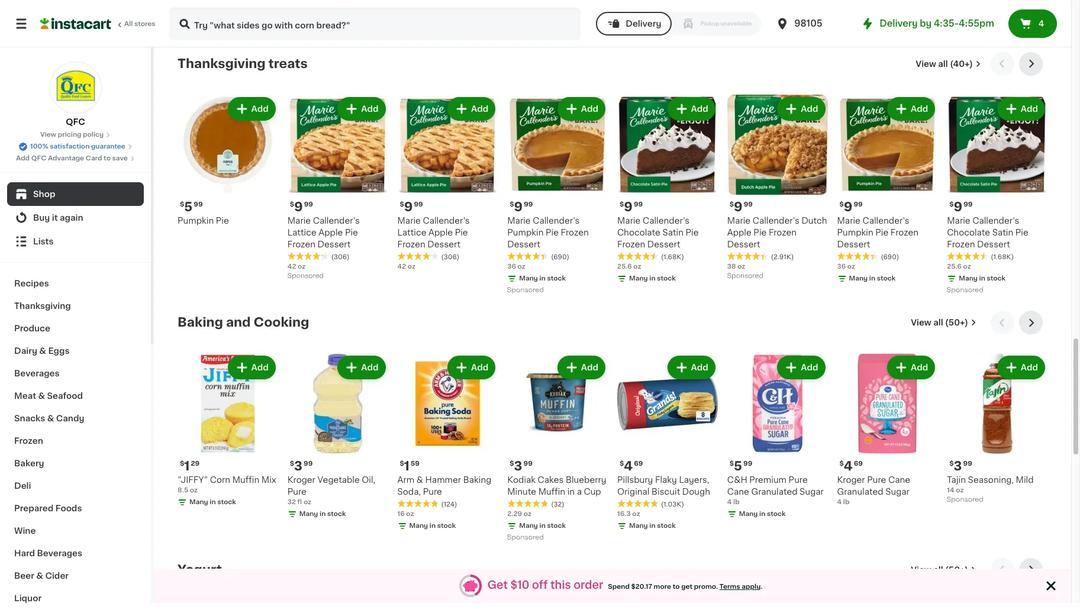 Task type: locate. For each thing, give the bounding box(es) containing it.
2 horizontal spatial $ 3 99
[[950, 460, 973, 473]]

0 horizontal spatial thanksgiving
[[14, 302, 71, 310]]

1 horizontal spatial $ 5 99
[[730, 460, 753, 473]]

1 horizontal spatial cane
[[889, 476, 911, 484]]

2 $ 4 69 from the left
[[840, 460, 864, 473]]

0 vertical spatial view all (50+)
[[912, 319, 969, 327]]

0 horizontal spatial 42
[[288, 264, 296, 270]]

& right meat
[[38, 392, 45, 400]]

get
[[682, 584, 693, 591]]

1 25.6 from the left
[[618, 264, 632, 270]]

item carousel region
[[178, 52, 1048, 302], [178, 311, 1048, 549], [178, 559, 1048, 604]]

5 up 'pumpkin pie'
[[184, 201, 193, 213]]

original
[[618, 488, 650, 496]]

1 3 from the left
[[294, 460, 303, 473]]

0 horizontal spatial $ 4 69
[[620, 460, 643, 473]]

0 horizontal spatial delivery
[[626, 20, 662, 28]]

marie
[[288, 217, 311, 225], [398, 217, 421, 225], [508, 217, 531, 225], [618, 217, 641, 225], [728, 217, 751, 225], [838, 217, 861, 225], [948, 217, 971, 225]]

muffin left mix
[[233, 476, 260, 484]]

product group
[[948, 0, 1048, 38], [178, 94, 278, 227], [288, 94, 388, 283], [398, 94, 498, 272], [508, 94, 608, 297], [618, 94, 718, 286], [728, 94, 828, 283], [838, 94, 938, 286], [948, 94, 1048, 297], [178, 354, 278, 510], [288, 354, 388, 522], [398, 354, 498, 534], [508, 354, 608, 544], [618, 354, 718, 534], [728, 354, 828, 522], [838, 354, 938, 508], [948, 354, 1048, 506]]

36 oz
[[508, 264, 526, 270], [838, 264, 856, 270]]

1 horizontal spatial 42
[[398, 264, 406, 270]]

beverages down dairy & eggs
[[14, 370, 60, 378]]

beverages up cider
[[37, 550, 82, 558]]

1 vertical spatial beverages
[[37, 550, 82, 558]]

kroger inside kroger pure cane granulated sugar 4 lb
[[838, 476, 866, 484]]

delivery down (611)
[[626, 20, 662, 28]]

$ 5 99 up c&h
[[730, 460, 753, 473]]

3 item carousel region from the top
[[178, 559, 1048, 604]]

muffin inside kodiak cakes blueberry minute muffin in a cup
[[539, 488, 566, 496]]

1 kroger from the left
[[288, 476, 316, 484]]

3 $ 3 99 from the left
[[950, 460, 973, 473]]

0 vertical spatial to
[[104, 155, 111, 162]]

$
[[180, 202, 184, 208], [290, 202, 294, 208], [400, 202, 404, 208], [510, 202, 514, 208], [620, 202, 624, 208], [730, 202, 735, 208], [840, 202, 845, 208], [950, 202, 955, 208], [180, 461, 184, 467], [290, 461, 294, 467], [400, 461, 404, 467], [510, 461, 514, 467], [620, 461, 624, 467], [730, 461, 735, 467], [840, 461, 845, 467], [950, 461, 955, 467]]

0 horizontal spatial 8
[[178, 4, 182, 11]]

0 horizontal spatial $ 3 99
[[290, 460, 313, 473]]

0 vertical spatial cane
[[889, 476, 911, 484]]

1 marie from the left
[[288, 217, 311, 225]]

qfc down '100%'
[[31, 155, 46, 162]]

$ 3 99 up tajín
[[950, 460, 973, 473]]

frozen inside marie callender's dutch apple pie frozen dessert
[[769, 229, 797, 237]]

qfc logo image
[[49, 62, 102, 114]]

5 marie from the left
[[728, 217, 751, 225]]

oz inside tajín seasoning, mild 14 oz
[[957, 487, 964, 494]]

0 horizontal spatial 25.6 oz
[[618, 264, 642, 270]]

3 $ 9 99 from the left
[[510, 201, 533, 213]]

view all (50+)
[[912, 319, 969, 327], [912, 566, 969, 575]]

1 horizontal spatial 5
[[735, 460, 743, 473]]

terms
[[720, 584, 741, 591]]

(306)
[[332, 254, 350, 261], [442, 254, 460, 261]]

0 horizontal spatial 69
[[635, 461, 643, 467]]

4 9 from the left
[[624, 201, 633, 213]]

apple
[[319, 229, 343, 237], [429, 229, 453, 237], [728, 229, 752, 237]]

29
[[191, 461, 200, 467]]

(40+)
[[951, 60, 974, 68]]

pure inside arm & hammer baking soda, pure
[[423, 488, 442, 496]]

& left candy
[[47, 415, 54, 423]]

sugar inside kroger pure cane granulated sugar 4 lb
[[886, 488, 910, 496]]

1 horizontal spatial (306)
[[442, 254, 460, 261]]

16 oz
[[398, 511, 414, 518]]

6 9 from the left
[[845, 201, 853, 213]]

1 item carousel region from the top
[[178, 52, 1048, 302]]

beverages
[[14, 370, 60, 378], [37, 550, 82, 558]]

5 for c&h premium pure cane granulated sugar
[[735, 460, 743, 473]]

kroger for granulated
[[838, 476, 866, 484]]

$ 5 99 for pumpkin pie
[[180, 201, 203, 213]]

view all (50+) button for baking and cooking
[[907, 311, 982, 335]]

(50+) for baking and cooking
[[946, 319, 969, 327]]

1 vertical spatial baking
[[464, 476, 492, 484]]

2 9 from the left
[[404, 201, 413, 213]]

1 vertical spatial qfc
[[31, 155, 46, 162]]

callender's
[[313, 217, 360, 225], [423, 217, 470, 225], [533, 217, 580, 225], [643, 217, 690, 225], [753, 217, 800, 225], [863, 217, 910, 225], [973, 217, 1020, 225]]

(124)
[[442, 502, 458, 508]]

1 horizontal spatial thanksgiving
[[178, 57, 266, 70]]

thanksgiving
[[178, 57, 266, 70], [14, 302, 71, 310]]

1 vertical spatial item carousel region
[[178, 311, 1048, 549]]

0 horizontal spatial 36
[[508, 264, 516, 270]]

& left "eggs"
[[39, 347, 46, 355]]

1 horizontal spatial $ 4 69
[[840, 460, 864, 473]]

2 chocolate from the left
[[948, 229, 991, 237]]

2 vertical spatial all
[[934, 566, 944, 575]]

add qfc advantage card to save link
[[16, 154, 135, 163]]

6 dessert from the left
[[838, 241, 871, 249]]

instacart logo image
[[40, 17, 111, 31]]

1 horizontal spatial marie callender's chocolate satin pie frozen dessert
[[948, 217, 1029, 249]]

stock
[[218, 16, 236, 23], [988, 16, 1006, 23], [548, 276, 566, 282], [658, 276, 676, 282], [878, 276, 896, 282], [988, 276, 1006, 282], [218, 499, 236, 506], [328, 511, 346, 518], [768, 511, 786, 518], [438, 523, 456, 530], [548, 523, 566, 530], [658, 523, 676, 530]]

1 horizontal spatial kroger
[[838, 476, 866, 484]]

mild
[[1017, 476, 1034, 484]]

1 25.6 oz from the left
[[618, 264, 642, 270]]

5 dessert from the left
[[728, 241, 761, 249]]

item carousel region containing baking and cooking
[[178, 311, 1048, 549]]

2 view all (50+) button from the top
[[907, 559, 982, 582]]

1 horizontal spatial apple
[[429, 229, 453, 237]]

0 horizontal spatial marie callender's lattice apple pie frozen dessert
[[288, 217, 360, 249]]

4:55pm
[[960, 19, 995, 28]]

2 horizontal spatial apple
[[728, 229, 752, 237]]

1 horizontal spatial 69
[[855, 461, 864, 467]]

many in stock button
[[948, 0, 1048, 27]]

3 for kroger vegetable oil, pure
[[294, 460, 303, 473]]

$ 4 69
[[620, 460, 643, 473], [840, 460, 864, 473]]

delivery left by at the right of page
[[880, 19, 918, 28]]

bakery link
[[7, 453, 144, 475]]

get $10 off this order spend $20.17 more to get promo. terms apply .
[[488, 581, 763, 591]]

1 vertical spatial muffin
[[539, 488, 566, 496]]

98105 button
[[776, 7, 847, 40]]

1 horizontal spatial (1.68k)
[[992, 254, 1015, 261]]

1 chocolate from the left
[[618, 229, 661, 237]]

1 vertical spatial to
[[673, 584, 680, 591]]

0 horizontal spatial sugar
[[800, 488, 824, 496]]

3 up tajín
[[955, 460, 963, 473]]

& inside "link"
[[38, 392, 45, 400]]

recipes
[[14, 280, 49, 288]]

3 up fl
[[294, 460, 303, 473]]

view all (50+) for baking and cooking
[[912, 319, 969, 327]]

2 (50+) from the top
[[946, 566, 969, 575]]

3 marie from the left
[[508, 217, 531, 225]]

seasoning,
[[969, 476, 1015, 484]]

1 horizontal spatial 8 oz
[[288, 16, 302, 23]]

1 (50+) from the top
[[946, 319, 969, 327]]

Search field
[[171, 8, 580, 39]]

0 horizontal spatial $ 5 99
[[180, 201, 203, 213]]

1 vertical spatial cane
[[728, 488, 750, 496]]

item carousel region containing yogurt
[[178, 559, 1048, 604]]

0 horizontal spatial baking
[[178, 316, 223, 329]]

apply
[[742, 584, 761, 591]]

2 horizontal spatial 8
[[618, 16, 622, 23]]

1 horizontal spatial 36
[[838, 264, 847, 270]]

★★★★★
[[288, 5, 329, 13], [288, 5, 329, 13], [398, 5, 439, 13], [398, 5, 439, 13], [618, 5, 659, 13], [618, 5, 659, 13], [728, 5, 769, 13], [728, 5, 769, 13], [288, 252, 329, 261], [288, 252, 329, 261], [398, 252, 439, 261], [398, 252, 439, 261], [508, 252, 549, 261], [508, 252, 549, 261], [618, 252, 659, 261], [618, 252, 659, 261], [728, 252, 769, 261], [728, 252, 769, 261], [838, 252, 879, 261], [838, 252, 879, 261], [948, 252, 989, 261], [948, 252, 989, 261], [398, 500, 439, 508], [398, 500, 439, 508], [508, 500, 549, 508], [508, 500, 549, 508], [618, 500, 659, 508], [618, 500, 659, 508]]

1 horizontal spatial 25.6 oz
[[948, 264, 972, 270]]

deli link
[[7, 475, 144, 498]]

muffin down cakes
[[539, 488, 566, 496]]

1 horizontal spatial marie callender's lattice apple pie frozen dessert
[[398, 217, 470, 249]]

premium
[[750, 476, 787, 484]]

5 up c&h
[[735, 460, 743, 473]]

$ 4 69 up pillsbury on the bottom right of the page
[[620, 460, 643, 473]]

yogurt
[[178, 564, 222, 576]]

again
[[60, 214, 83, 222]]

delivery for delivery
[[626, 20, 662, 28]]

0 horizontal spatial 42 oz
[[288, 264, 306, 270]]

5 callender's from the left
[[753, 217, 800, 225]]

product group containing many in stock
[[948, 0, 1048, 38]]

$ 3 99 up kodiak
[[510, 460, 533, 473]]

2 item carousel region from the top
[[178, 311, 1048, 549]]

thanksgiving inside thanksgiving treats link
[[178, 57, 266, 70]]

wine link
[[7, 520, 144, 543]]

to left get at the right
[[673, 584, 680, 591]]

granulated inside c&h premium pure cane granulated sugar 4 lb
[[752, 488, 798, 496]]

qfc up view pricing policy link
[[66, 118, 85, 126]]

(1.03k)
[[662, 502, 685, 508]]

to down guarantee
[[104, 155, 111, 162]]

1 horizontal spatial to
[[673, 584, 680, 591]]

1 (306) from the left
[[332, 254, 350, 261]]

tajín
[[948, 476, 967, 484]]

0 horizontal spatial 5
[[184, 201, 193, 213]]

0 vertical spatial 5
[[184, 201, 193, 213]]

buy it again
[[33, 214, 83, 222]]

38 oz
[[728, 264, 746, 270]]

1 horizontal spatial pumpkin
[[508, 229, 544, 237]]

1 horizontal spatial sugar
[[886, 488, 910, 496]]

1 horizontal spatial satin
[[993, 229, 1014, 237]]

soda,
[[398, 488, 421, 496]]

2 horizontal spatial 3
[[955, 460, 963, 473]]

4 $ 9 99 from the left
[[620, 201, 643, 213]]

1 horizontal spatial marie callender's pumpkin pie frozen dessert
[[838, 217, 919, 249]]

2 callender's from the left
[[423, 217, 470, 225]]

1 vertical spatial (50+)
[[946, 566, 969, 575]]

0 horizontal spatial granulated
[[752, 488, 798, 496]]

dairy & eggs
[[14, 347, 70, 355]]

1 horizontal spatial 25.6
[[948, 264, 962, 270]]

0 horizontal spatial 25.6
[[618, 264, 632, 270]]

6 marie from the left
[[838, 217, 861, 225]]

dutch
[[802, 217, 828, 225]]

1 horizontal spatial baking
[[464, 476, 492, 484]]

sponsored badge image for marie callender's chocolate satin pie frozen dessert
[[948, 287, 984, 294]]

&
[[39, 347, 46, 355], [38, 392, 45, 400], [47, 415, 54, 423], [417, 476, 423, 484], [36, 572, 43, 580]]

8 oz
[[178, 4, 191, 11], [288, 16, 302, 23], [618, 16, 632, 23]]

vegetable
[[318, 476, 360, 484]]

0 horizontal spatial chocolate
[[618, 229, 661, 237]]

1 granulated from the left
[[752, 488, 798, 496]]

0 vertical spatial view all (50+) button
[[907, 311, 982, 335]]

1 vertical spatial thanksgiving
[[14, 302, 71, 310]]

c&h premium pure cane granulated sugar 4 lb
[[728, 476, 824, 506]]

1 vertical spatial 5
[[735, 460, 743, 473]]

0 horizontal spatial (306)
[[332, 254, 350, 261]]

2 kroger from the left
[[838, 476, 866, 484]]

$ 5 99 up 'pumpkin pie'
[[180, 201, 203, 213]]

3 for kodiak cakes blueberry minute muffin in a cup
[[514, 460, 523, 473]]

1 marie callender's lattice apple pie frozen dessert from the left
[[288, 217, 360, 249]]

1 $ 4 69 from the left
[[620, 460, 643, 473]]

2 granulated from the left
[[838, 488, 884, 496]]

mix
[[262, 476, 276, 484]]

1 9 from the left
[[294, 201, 303, 213]]

pure inside kroger pure cane granulated sugar 4 lb
[[868, 476, 887, 484]]

cider
[[45, 572, 69, 580]]

all for yogurt
[[934, 566, 944, 575]]

69 up kroger pure cane granulated sugar 4 lb
[[855, 461, 864, 467]]

69
[[635, 461, 643, 467], [855, 461, 864, 467]]

4 inside c&h premium pure cane granulated sugar 4 lb
[[728, 499, 732, 506]]

3 apple from the left
[[728, 229, 752, 237]]

view all (50+) for yogurt
[[912, 566, 969, 575]]

1 horizontal spatial lattice
[[398, 229, 427, 237]]

1
[[728, 16, 731, 23], [184, 460, 190, 473], [404, 460, 410, 473]]

None search field
[[169, 7, 581, 40]]

snacks
[[14, 415, 45, 423]]

2 view all (50+) from the top
[[912, 566, 969, 575]]

1 horizontal spatial 8
[[288, 16, 292, 23]]

1 vertical spatial view all (50+) button
[[907, 559, 982, 582]]

$ 4 69 up kroger pure cane granulated sugar 4 lb
[[840, 460, 864, 473]]

& right beer
[[36, 572, 43, 580]]

dessert inside marie callender's dutch apple pie frozen dessert
[[728, 241, 761, 249]]

4 callender's from the left
[[643, 217, 690, 225]]

pure inside c&h premium pure cane granulated sugar 4 lb
[[789, 476, 808, 484]]

8
[[178, 4, 182, 11], [288, 16, 292, 23], [618, 16, 622, 23]]

in inside kodiak cakes blueberry minute muffin in a cup
[[568, 488, 575, 496]]

2 marie callender's chocolate satin pie frozen dessert from the left
[[948, 217, 1029, 249]]

delivery inside button
[[626, 20, 662, 28]]

sugar inside c&h premium pure cane granulated sugar 4 lb
[[800, 488, 824, 496]]

0 vertical spatial (50+)
[[946, 319, 969, 327]]

2 36 from the left
[[838, 264, 847, 270]]

2 vertical spatial item carousel region
[[178, 559, 1048, 604]]

3 up kodiak
[[514, 460, 523, 473]]

0 horizontal spatial marie callender's chocolate satin pie frozen dessert
[[618, 217, 699, 249]]

1 horizontal spatial 36 oz
[[838, 264, 856, 270]]

satin
[[663, 229, 684, 237], [993, 229, 1014, 237]]

beverages link
[[7, 362, 144, 385]]

0 vertical spatial baking
[[178, 316, 223, 329]]

0 vertical spatial muffin
[[233, 476, 260, 484]]

baking right hammer
[[464, 476, 492, 484]]

1 horizontal spatial muffin
[[539, 488, 566, 496]]

many
[[190, 16, 208, 23], [960, 16, 978, 23], [520, 276, 538, 282], [630, 276, 648, 282], [850, 276, 868, 282], [960, 276, 978, 282], [190, 499, 208, 506], [300, 511, 318, 518], [740, 511, 758, 518], [410, 523, 428, 530], [520, 523, 538, 530], [630, 523, 648, 530]]

2 69 from the left
[[855, 461, 864, 467]]

layers,
[[680, 476, 710, 484]]

2 horizontal spatial 1
[[728, 16, 731, 23]]

$10
[[511, 581, 530, 591]]

$ 9 99
[[290, 201, 313, 213], [400, 201, 423, 213], [510, 201, 533, 213], [620, 201, 643, 213], [730, 201, 753, 213], [840, 201, 863, 213], [950, 201, 973, 213]]

4 button
[[1009, 9, 1058, 38]]

2 marie from the left
[[398, 217, 421, 225]]

& right arm on the left bottom of the page
[[417, 476, 423, 484]]

baking inside arm & hammer baking soda, pure
[[464, 476, 492, 484]]

add
[[251, 105, 269, 113], [361, 105, 379, 113], [471, 105, 489, 113], [581, 105, 599, 113], [692, 105, 709, 113], [802, 105, 819, 113], [912, 105, 929, 113], [1022, 105, 1039, 113], [16, 155, 30, 162], [251, 364, 269, 372], [361, 364, 379, 372], [471, 364, 489, 372], [581, 364, 599, 372], [692, 364, 709, 372], [802, 364, 819, 372], [912, 364, 929, 372], [1022, 364, 1039, 372]]

69 for kroger pure cane granulated sugar
[[855, 461, 864, 467]]

1 horizontal spatial (690)
[[882, 254, 900, 261]]

1 horizontal spatial delivery
[[880, 19, 918, 28]]

1 horizontal spatial chocolate
[[948, 229, 991, 237]]

1 satin from the left
[[663, 229, 684, 237]]

0 vertical spatial all
[[939, 60, 949, 68]]

pie inside marie callender's dutch apple pie frozen dessert
[[754, 229, 767, 237]]

2 3 from the left
[[514, 460, 523, 473]]

69 up pillsbury on the bottom right of the page
[[635, 461, 643, 467]]

8 oz for (611)
[[618, 16, 632, 23]]

0 horizontal spatial 3
[[294, 460, 303, 473]]

0 horizontal spatial lattice
[[288, 229, 317, 237]]

granulated inside kroger pure cane granulated sugar 4 lb
[[838, 488, 884, 496]]

baking left and at the bottom left
[[178, 316, 223, 329]]

1 horizontal spatial $ 3 99
[[510, 460, 533, 473]]

0 horizontal spatial muffin
[[233, 476, 260, 484]]

0 horizontal spatial satin
[[663, 229, 684, 237]]

1 $ 9 99 from the left
[[290, 201, 313, 213]]

kroger for pure
[[288, 476, 316, 484]]

1 vertical spatial $ 5 99
[[730, 460, 753, 473]]

1 vertical spatial view all (50+)
[[912, 566, 969, 575]]

2 $ 3 99 from the left
[[510, 460, 533, 473]]

1 view all (50+) button from the top
[[907, 311, 982, 335]]

all for baking and cooking
[[934, 319, 944, 327]]

cane left tajín
[[889, 476, 911, 484]]

32
[[288, 499, 296, 506]]

1 vertical spatial all
[[934, 319, 944, 327]]

1 view all (50+) from the top
[[912, 319, 969, 327]]

$ 4 69 for kroger pure cane granulated sugar
[[840, 460, 864, 473]]

marie inside marie callender's dutch apple pie frozen dessert
[[728, 217, 751, 225]]

3 3 from the left
[[955, 460, 963, 473]]

1 sugar from the left
[[800, 488, 824, 496]]

6
[[398, 16, 402, 23]]

lattice
[[288, 229, 317, 237], [398, 229, 427, 237]]

seafood
[[47, 392, 83, 400]]

advantage
[[48, 155, 84, 162]]

marie callender's dutch apple pie frozen dessert
[[728, 217, 828, 249]]

0 vertical spatial item carousel region
[[178, 52, 1048, 302]]

4 dessert from the left
[[648, 241, 681, 249]]

2 sugar from the left
[[886, 488, 910, 496]]

8 for (1.16k)
[[288, 16, 292, 23]]

1 42 oz from the left
[[288, 264, 306, 270]]

thanksgiving for thanksgiving
[[14, 302, 71, 310]]

qfc link
[[49, 62, 102, 128]]

stock inside many in stock button
[[988, 16, 1006, 23]]

5
[[184, 201, 193, 213], [735, 460, 743, 473]]

8.5
[[178, 487, 188, 494]]

sponsored badge image
[[508, 2, 544, 9], [948, 28, 984, 35], [288, 273, 324, 280], [728, 273, 764, 280], [508, 287, 544, 294], [948, 287, 984, 294], [948, 497, 984, 503], [508, 535, 544, 541]]

kroger inside kroger vegetable oil, pure 32 fl oz
[[288, 476, 316, 484]]

& inside arm & hammer baking soda, pure
[[417, 476, 423, 484]]

1 horizontal spatial 1
[[404, 460, 410, 473]]

view all (40+)
[[916, 60, 974, 68]]

$ 3 99 up fl
[[290, 460, 313, 473]]

1 horizontal spatial 42 oz
[[398, 264, 416, 270]]

1 horizontal spatial granulated
[[838, 488, 884, 496]]

thanksgiving for thanksgiving treats
[[178, 57, 266, 70]]

(50+)
[[946, 319, 969, 327], [946, 566, 969, 575]]

0 horizontal spatial marie callender's pumpkin pie frozen dessert
[[508, 217, 589, 249]]

& for meat
[[38, 392, 45, 400]]

1 $ 3 99 from the left
[[290, 460, 313, 473]]

1 69 from the left
[[635, 461, 643, 467]]

pure inside kroger vegetable oil, pure 32 fl oz
[[288, 488, 307, 496]]

candy
[[56, 415, 84, 423]]

1 horizontal spatial qfc
[[66, 118, 85, 126]]

36
[[508, 264, 516, 270], [838, 264, 847, 270]]

marie callender's lattice apple pie frozen dessert
[[288, 217, 360, 249], [398, 217, 470, 249]]

0 vertical spatial $ 5 99
[[180, 201, 203, 213]]

0 horizontal spatial kroger
[[288, 476, 316, 484]]

0 horizontal spatial (690)
[[552, 254, 570, 261]]

cane down c&h
[[728, 488, 750, 496]]

view inside view all (40+) link
[[916, 60, 937, 68]]

7 marie from the left
[[948, 217, 971, 225]]

beer & cider link
[[7, 565, 144, 588]]

2 25.6 oz from the left
[[948, 264, 972, 270]]

$ inside $ 1 29
[[180, 461, 184, 467]]

4 inside button
[[1039, 20, 1045, 28]]

minute
[[508, 488, 537, 496]]

1 horizontal spatial 3
[[514, 460, 523, 473]]



Task type: describe. For each thing, give the bounding box(es) containing it.
(50+) for yogurt
[[946, 566, 969, 575]]

save
[[112, 155, 128, 162]]

cooking
[[254, 316, 309, 329]]

1 36 oz from the left
[[508, 264, 526, 270]]

delivery by 4:35-4:55pm
[[880, 19, 995, 28]]

shop
[[33, 190, 55, 198]]

6 $ 9 99 from the left
[[840, 201, 863, 213]]

2 42 from the left
[[398, 264, 406, 270]]

2 dessert from the left
[[428, 241, 461, 249]]

wine
[[14, 527, 36, 535]]

kodiak
[[508, 476, 536, 484]]

a
[[577, 488, 582, 496]]

lists link
[[7, 230, 144, 254]]

biscuit
[[652, 488, 681, 496]]

2 apple from the left
[[429, 229, 453, 237]]

liquor
[[14, 595, 41, 603]]

get $10 off this order status
[[483, 580, 768, 593]]

sponsored badge image for marie callender's lattice apple pie frozen dessert
[[288, 273, 324, 280]]

3 callender's from the left
[[533, 217, 580, 225]]

2 (1.68k) from the left
[[992, 254, 1015, 261]]

off
[[532, 581, 548, 591]]

view pricing policy link
[[40, 130, 111, 140]]

$ 1 29
[[180, 460, 200, 473]]

1 marie callender's chocolate satin pie frozen dessert from the left
[[618, 217, 699, 249]]

delivery for delivery by 4:35-4:55pm
[[880, 19, 918, 28]]

get
[[488, 581, 508, 591]]

1 apple from the left
[[319, 229, 343, 237]]

hammer
[[426, 476, 461, 484]]

kroger vegetable oil, pure 32 fl oz
[[288, 476, 376, 506]]

0 horizontal spatial qfc
[[31, 155, 46, 162]]

deli
[[14, 482, 31, 490]]

8 for (611)
[[618, 16, 622, 23]]

5 for pumpkin pie
[[184, 201, 193, 213]]

lb inside c&h premium pure cane granulated sugar 4 lb
[[734, 499, 740, 506]]

thanksgiving treats link
[[178, 57, 308, 71]]

2.29
[[508, 511, 522, 518]]

98105
[[795, 19, 823, 28]]

foods
[[56, 505, 82, 513]]

1 marie callender's pumpkin pie frozen dessert from the left
[[508, 217, 589, 249]]

$ 3 99 for kroger vegetable oil, pure
[[290, 460, 313, 473]]

item carousel region containing thanksgiving treats
[[178, 52, 1048, 302]]

recipes link
[[7, 272, 144, 295]]

2.29 oz
[[508, 511, 532, 518]]

0 vertical spatial beverages
[[14, 370, 60, 378]]

corn
[[210, 476, 231, 484]]

(325)
[[442, 7, 459, 13]]

1 36 from the left
[[508, 264, 516, 270]]

all stores
[[124, 21, 156, 27]]

1 (1.68k) from the left
[[662, 254, 685, 261]]

muffin inside "jiffy" corn muffin mix 8.5 oz
[[233, 476, 260, 484]]

4:35-
[[934, 19, 960, 28]]

0 horizontal spatial 8 oz
[[178, 4, 191, 11]]

1 for arm & hammer baking soda, pure
[[404, 460, 410, 473]]

buy
[[33, 214, 50, 222]]

0 horizontal spatial pumpkin
[[178, 217, 214, 225]]

pillsbury flaky layers, original biscuit dough
[[618, 476, 711, 496]]

2 36 oz from the left
[[838, 264, 856, 270]]

7 dessert from the left
[[978, 241, 1011, 249]]

sponsored badge image for kodiak cakes blueberry minute muffin in a cup
[[508, 535, 544, 541]]

(32)
[[552, 502, 565, 508]]

3 for tajín seasoning, mild
[[955, 460, 963, 473]]

delivery by 4:35-4:55pm link
[[861, 17, 995, 31]]

5 $ 9 99 from the left
[[730, 201, 753, 213]]

& for dairy
[[39, 347, 46, 355]]

3 dessert from the left
[[508, 241, 541, 249]]

hard beverages link
[[7, 543, 144, 565]]

0 horizontal spatial to
[[104, 155, 111, 162]]

view pricing policy
[[40, 131, 104, 138]]

38
[[728, 264, 737, 270]]

sponsored badge image for marie callender's dutch apple pie frozen dessert
[[728, 273, 764, 280]]

1 dessert from the left
[[318, 241, 351, 249]]

delivery button
[[597, 12, 673, 36]]

satisfaction
[[50, 143, 90, 150]]

$ 4 69 for pillsbury flaky layers, original biscuit dough
[[620, 460, 643, 473]]

baking and cooking
[[178, 316, 309, 329]]

7 callender's from the left
[[973, 217, 1020, 225]]

& for snacks
[[47, 415, 54, 423]]

service type group
[[597, 12, 762, 36]]

5 9 from the left
[[735, 201, 743, 213]]

view all (40+) link
[[916, 58, 982, 70]]

16.3 oz
[[618, 511, 641, 518]]

many inside many in stock button
[[960, 16, 978, 23]]

1 callender's from the left
[[313, 217, 360, 225]]

terms apply button
[[720, 583, 761, 593]]

8 oz for (1.16k)
[[288, 16, 302, 23]]

to inside get $10 off this order spend $20.17 more to get promo. terms apply .
[[673, 584, 680, 591]]

sponsored badge image for marie callender's pumpkin pie frozen dessert
[[508, 287, 544, 294]]

2 25.6 from the left
[[948, 264, 962, 270]]

frozen link
[[7, 430, 144, 453]]

1 42 from the left
[[288, 264, 296, 270]]

liquor link
[[7, 588, 144, 604]]

lb inside kroger pure cane granulated sugar 4 lb
[[844, 499, 850, 506]]

callender's inside marie callender's dutch apple pie frozen dessert
[[753, 217, 800, 225]]

1 (690) from the left
[[552, 254, 570, 261]]

many in stock inside button
[[960, 16, 1006, 23]]

arm
[[398, 476, 415, 484]]

"jiffy" corn muffin mix 8.5 oz
[[178, 476, 276, 494]]

it
[[52, 214, 58, 222]]

cane inside c&h premium pure cane granulated sugar 4 lb
[[728, 488, 750, 496]]

(2.91k)
[[772, 254, 795, 261]]

eggs
[[48, 347, 70, 355]]

2 (690) from the left
[[882, 254, 900, 261]]

sponsored badge image for tajín seasoning, mild
[[948, 497, 984, 503]]

arm & hammer baking soda, pure
[[398, 476, 492, 496]]

$ 3 99 for tajín seasoning, mild
[[950, 460, 973, 473]]

6 callender's from the left
[[863, 217, 910, 225]]

snacks & candy link
[[7, 407, 144, 430]]

promo.
[[695, 584, 718, 591]]

apple inside marie callender's dutch apple pie frozen dessert
[[728, 229, 752, 237]]

cane inside kroger pure cane granulated sugar 4 lb
[[889, 476, 911, 484]]

beer & cider
[[14, 572, 69, 580]]

69 for pillsbury flaky layers, original biscuit dough
[[635, 461, 643, 467]]

fl
[[298, 499, 302, 506]]

blueberry
[[566, 476, 607, 484]]

guarantee
[[91, 143, 126, 150]]

order
[[574, 581, 604, 591]]

view all (50+) button for yogurt
[[907, 559, 982, 582]]

spend
[[608, 584, 630, 591]]

& for arm
[[417, 476, 423, 484]]

produce link
[[7, 317, 144, 340]]

7 9 from the left
[[955, 201, 963, 213]]

card
[[86, 155, 102, 162]]

6 oz
[[398, 16, 412, 23]]

kroger pure cane granulated sugar 4 lb
[[838, 476, 911, 506]]

7 $ 9 99 from the left
[[950, 201, 973, 213]]

close image
[[1045, 579, 1059, 593]]

more
[[654, 584, 672, 591]]

oz inside "jiffy" corn muffin mix 8.5 oz
[[190, 487, 198, 494]]

2 (306) from the left
[[442, 254, 460, 261]]

beer
[[14, 572, 34, 580]]

1 lattice from the left
[[288, 229, 317, 237]]

2 horizontal spatial pumpkin
[[838, 229, 874, 237]]

kodiak cakes blueberry minute muffin in a cup
[[508, 476, 607, 496]]

4 marie from the left
[[618, 217, 641, 225]]

hard
[[14, 550, 35, 558]]

0 vertical spatial qfc
[[66, 118, 85, 126]]

59
[[411, 461, 420, 467]]

cakes
[[538, 476, 564, 484]]

2 marie callender's pumpkin pie frozen dessert from the left
[[838, 217, 919, 249]]

policy
[[83, 131, 104, 138]]

$ inside '$ 1 59'
[[400, 461, 404, 467]]

2 satin from the left
[[993, 229, 1014, 237]]

1 for "jiffy" corn muffin mix
[[184, 460, 190, 473]]

(611)
[[662, 7, 676, 13]]

view inside view pricing policy link
[[40, 131, 56, 138]]

.
[[761, 584, 763, 591]]

$ 3 99 for kodiak cakes blueberry minute muffin in a cup
[[510, 460, 533, 473]]

$ 5 99 for c&h premium pure cane granulated sugar
[[730, 460, 753, 473]]

14
[[948, 487, 955, 494]]

4 inside kroger pure cane granulated sugar 4 lb
[[838, 499, 842, 506]]

& for beer
[[36, 572, 43, 580]]

all
[[124, 21, 133, 27]]

2 marie callender's lattice apple pie frozen dessert from the left
[[398, 217, 470, 249]]

"jiffy"
[[178, 476, 208, 484]]

pricing
[[58, 131, 81, 138]]

2 42 oz from the left
[[398, 264, 416, 270]]

in inside button
[[980, 16, 986, 23]]

2 $ 9 99 from the left
[[400, 201, 423, 213]]

2 lattice from the left
[[398, 229, 427, 237]]

c&h
[[728, 476, 748, 484]]

oz inside kroger vegetable oil, pure 32 fl oz
[[304, 499, 312, 506]]

tajín seasoning, mild 14 oz
[[948, 476, 1034, 494]]

by
[[921, 19, 932, 28]]

meat & seafood link
[[7, 385, 144, 407]]

shop link
[[7, 182, 144, 206]]

100% satisfaction guarantee button
[[18, 140, 133, 152]]

3 9 from the left
[[514, 201, 523, 213]]



Task type: vqa. For each thing, say whether or not it's contained in the screenshot.


